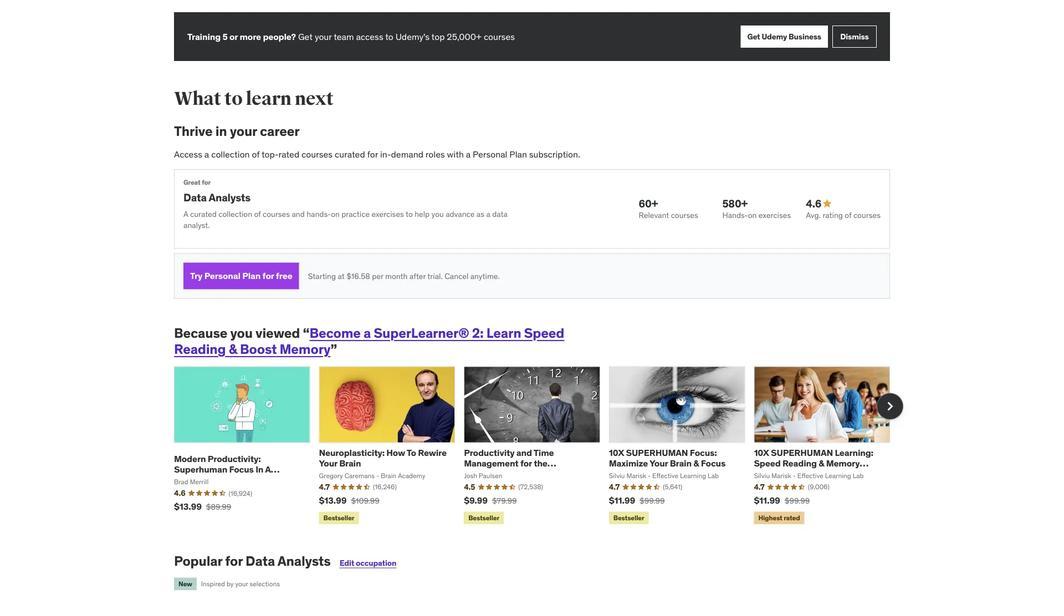 Task type: locate. For each thing, give the bounding box(es) containing it.
data down great
[[184, 191, 207, 204]]

analysts inside great for data analysts a curated collection of courses and hands-on practice exercises to help you advance as a data analyst.
[[209, 191, 251, 204]]

exercises left the avg. on the right
[[759, 210, 792, 220]]

courses
[[484, 31, 515, 42], [302, 148, 333, 160], [263, 209, 290, 219], [672, 210, 699, 220], [854, 210, 881, 220]]

& inside 10x superhuman focus: maximize your brain & focus
[[694, 457, 700, 469]]

your right by
[[235, 580, 248, 588]]

as
[[477, 209, 485, 219]]

superhuman
[[174, 464, 227, 475]]

0 horizontal spatial personal
[[204, 270, 241, 282]]

your
[[319, 457, 338, 469], [650, 457, 669, 469]]

0 horizontal spatial on
[[331, 209, 340, 219]]

data for popular
[[246, 552, 275, 569]]

1 horizontal spatial brain
[[670, 457, 692, 469]]

brain inside 10x superhuman focus: maximize your brain & focus
[[670, 457, 692, 469]]

on inside 580+ hands-on exercises
[[749, 210, 757, 220]]

0 horizontal spatial focus
[[229, 464, 254, 475]]

learn
[[487, 325, 522, 342]]

0 horizontal spatial brain
[[340, 457, 361, 469]]

what to learn next
[[174, 87, 334, 110]]

2 vertical spatial to
[[406, 209, 413, 219]]

0 horizontal spatial 10x
[[609, 447, 625, 458]]

1 horizontal spatial memory
[[827, 457, 861, 469]]

1 vertical spatial and
[[517, 447, 532, 458]]

0 vertical spatial speed
[[524, 325, 565, 342]]

1 horizontal spatial exercises
[[759, 210, 792, 220]]

a up analyst.
[[184, 209, 188, 219]]

selections
[[250, 580, 280, 588]]

a right the as
[[487, 209, 491, 219]]

for inside try personal plan for free link
[[263, 270, 274, 282]]

1 horizontal spatial and
[[517, 447, 532, 458]]

10x inside 10x superhuman focus: maximize your brain & focus
[[609, 447, 625, 458]]

2 horizontal spatial to
[[406, 209, 413, 219]]

brain inside neuroplasticity: how to rewire your brain
[[340, 457, 361, 469]]

access
[[356, 31, 384, 42]]

and inside great for data analysts a curated collection of courses and hands-on practice exercises to help you advance as a data analyst.
[[292, 209, 305, 219]]

superhuman for your
[[626, 447, 689, 458]]

because
[[174, 325, 228, 342]]

2 brain from the left
[[670, 457, 692, 469]]

1 vertical spatial a
[[265, 464, 271, 475]]

occupation
[[356, 558, 397, 568]]

curated left in-
[[335, 148, 365, 160]]

1 vertical spatial plan
[[242, 270, 261, 282]]

of
[[252, 148, 260, 160], [254, 209, 261, 219], [846, 210, 852, 220]]

0 horizontal spatial &
[[229, 341, 237, 357]]

analysts left edit
[[278, 552, 331, 569]]

0 vertical spatial data
[[184, 191, 207, 204]]

courses right rated
[[302, 148, 333, 160]]

data up selections
[[246, 552, 275, 569]]

2 horizontal spatial &
[[819, 457, 825, 469]]

a
[[205, 148, 209, 160], [466, 148, 471, 160], [487, 209, 491, 219], [364, 325, 371, 342]]

10x for speed
[[755, 447, 770, 458]]

0 horizontal spatial plan
[[242, 270, 261, 282]]

analysts
[[209, 191, 251, 204], [278, 552, 331, 569]]

0 horizontal spatial analysts
[[209, 191, 251, 204]]

& inside become a superlearner® 2: learn speed reading & boost memory
[[229, 341, 237, 357]]

1 vertical spatial speed
[[755, 457, 781, 469]]

1 vertical spatial memory
[[827, 457, 861, 469]]

0 horizontal spatial memory
[[280, 341, 331, 357]]

and left hands-
[[292, 209, 305, 219]]

1 10x from the left
[[609, 447, 625, 458]]

in-
[[381, 148, 391, 160]]

0 horizontal spatial superhuman
[[626, 447, 689, 458]]

become
[[310, 325, 361, 342]]

superhuman inside 10x superhuman learning: speed reading & memory booster
[[772, 447, 834, 458]]

1 vertical spatial your
[[230, 123, 257, 139]]

0 vertical spatial a
[[184, 209, 188, 219]]

0 horizontal spatial a
[[184, 209, 188, 219]]

1 vertical spatial collection
[[219, 209, 252, 219]]

1 vertical spatial analysts
[[278, 552, 331, 569]]

to
[[407, 447, 417, 458]]

you right help
[[432, 209, 444, 219]]

inspired
[[201, 580, 225, 588]]

and left time
[[517, 447, 532, 458]]

your for selections
[[235, 580, 248, 588]]

superhuman up booster
[[772, 447, 834, 458]]

try personal plan for free link
[[184, 263, 299, 289]]

1 horizontal spatial 10x
[[755, 447, 770, 458]]

10x superhuman learning: speed reading & memory booster
[[755, 447, 874, 479]]

10x inside 10x superhuman learning: speed reading & memory booster
[[755, 447, 770, 458]]

0 horizontal spatial your
[[319, 457, 338, 469]]

for left the free
[[263, 270, 274, 282]]

for left in-
[[367, 148, 378, 160]]

modern productivity: superhuman focus in a distracted world
[[174, 453, 271, 486]]

brain right maximize on the right of the page
[[670, 457, 692, 469]]

thrive in your career
[[174, 123, 300, 139]]

superlearner®
[[374, 325, 470, 342]]

edit occupation button
[[340, 558, 397, 568]]

2 10x from the left
[[755, 447, 770, 458]]

0 vertical spatial personal
[[473, 148, 508, 160]]

1 your from the left
[[319, 457, 338, 469]]

1 horizontal spatial &
[[694, 457, 700, 469]]

1 horizontal spatial to
[[386, 31, 394, 42]]

a right become
[[364, 325, 371, 342]]

to right access
[[386, 31, 394, 42]]

what
[[174, 87, 221, 110]]

1 vertical spatial reading
[[783, 457, 817, 469]]

get inside "link"
[[748, 31, 761, 41]]

1 horizontal spatial focus
[[702, 457, 726, 469]]

plan
[[510, 148, 527, 160], [242, 270, 261, 282]]

a inside great for data analysts a curated collection of courses and hands-on practice exercises to help you advance as a data analyst.
[[487, 209, 491, 219]]

time
[[534, 447, 554, 458]]

0 horizontal spatial you
[[230, 325, 253, 342]]

collection down thrive in your career
[[211, 148, 250, 160]]

brain left how
[[340, 457, 361, 469]]

new
[[179, 579, 192, 588]]

2 superhuman from the left
[[772, 447, 834, 458]]

your
[[315, 31, 332, 42], [230, 123, 257, 139], [235, 580, 248, 588]]

superhuman
[[626, 447, 689, 458], [772, 447, 834, 458]]

rating
[[823, 210, 844, 220]]

neuroplasticity:
[[319, 447, 385, 458]]

courses inside 60+ relevant courses
[[672, 210, 699, 220]]

on
[[331, 209, 340, 219], [749, 210, 757, 220]]

collection down data analysts link
[[219, 209, 252, 219]]

memory inside 10x superhuman learning: speed reading & memory booster
[[827, 457, 861, 469]]

plan inside try personal plan for free link
[[242, 270, 261, 282]]

training 5 or more people? get your team access to udemy's top 25,000+ courses
[[187, 31, 515, 42]]

0 horizontal spatial curated
[[190, 209, 217, 219]]

personal
[[473, 148, 508, 160], [204, 270, 241, 282]]

plan left the free
[[242, 270, 261, 282]]

viewed
[[256, 325, 300, 342]]

on inside great for data analysts a curated collection of courses and hands-on practice exercises to help you advance as a data analyst.
[[331, 209, 340, 219]]

1 horizontal spatial superhuman
[[772, 447, 834, 458]]

1 horizontal spatial a
[[265, 464, 271, 475]]

to left help
[[406, 209, 413, 219]]

1 horizontal spatial data
[[246, 552, 275, 569]]

4.6
[[807, 197, 822, 210]]

1 horizontal spatial get
[[748, 31, 761, 41]]

0 vertical spatial and
[[292, 209, 305, 219]]

0 vertical spatial plan
[[510, 148, 527, 160]]

superhuman inside 10x superhuman focus: maximize your brain & focus
[[626, 447, 689, 458]]

a right the in
[[265, 464, 271, 475]]

to inside great for data analysts a curated collection of courses and hands-on practice exercises to help you advance as a data analyst.
[[406, 209, 413, 219]]

exercises
[[372, 209, 404, 219], [759, 210, 792, 220]]

5
[[223, 31, 228, 42]]

0 vertical spatial analysts
[[209, 191, 251, 204]]

focus
[[702, 457, 726, 469], [229, 464, 254, 475]]

1 horizontal spatial analysts
[[278, 552, 331, 569]]

productivity and time management for the overwhelmed
[[464, 447, 554, 479]]

reading
[[174, 341, 226, 357], [783, 457, 817, 469]]

your right in
[[230, 123, 257, 139]]

0 vertical spatial memory
[[280, 341, 331, 357]]

for inside great for data analysts a curated collection of courses and hands-on practice exercises to help you advance as a data analyst.
[[202, 178, 211, 187]]

your for 10x
[[650, 457, 669, 469]]

business
[[789, 31, 822, 41]]

starting
[[308, 271, 336, 281]]

carousel element
[[174, 366, 904, 526]]

get right people?
[[298, 31, 313, 42]]

curated up analyst.
[[190, 209, 217, 219]]

1 vertical spatial data
[[246, 552, 275, 569]]

1 horizontal spatial your
[[650, 457, 669, 469]]

of inside great for data analysts a curated collection of courses and hands-on practice exercises to help you advance as a data analyst.
[[254, 209, 261, 219]]

to up thrive in your career
[[225, 87, 243, 110]]

data analysts link
[[184, 191, 251, 204]]

data for great
[[184, 191, 207, 204]]

edit
[[340, 558, 355, 568]]

for left the
[[521, 457, 532, 469]]

a inside the modern productivity: superhuman focus in a distracted world
[[265, 464, 271, 475]]

popular for data analysts
[[174, 552, 331, 569]]

courses left hands-
[[263, 209, 290, 219]]

1 horizontal spatial you
[[432, 209, 444, 219]]

by
[[227, 580, 234, 588]]

reading inside become a superlearner® 2: learn speed reading & boost memory
[[174, 341, 226, 357]]

you left viewed
[[230, 325, 253, 342]]

analysts up analyst.
[[209, 191, 251, 204]]

exercises inside great for data analysts a curated collection of courses and hands-on practice exercises to help you advance as a data analyst.
[[372, 209, 404, 219]]

collection
[[211, 148, 250, 160], [219, 209, 252, 219]]

world
[[219, 474, 244, 486]]

superhuman left focus:
[[626, 447, 689, 458]]

2 your from the left
[[650, 457, 669, 469]]

580+
[[723, 197, 748, 210]]

data
[[493, 209, 508, 219]]

1 vertical spatial to
[[225, 87, 243, 110]]

0 vertical spatial you
[[432, 209, 444, 219]]

0 vertical spatial curated
[[335, 148, 365, 160]]

for right great
[[202, 178, 211, 187]]

0 vertical spatial to
[[386, 31, 394, 42]]

get left udemy
[[748, 31, 761, 41]]

1 vertical spatial curated
[[190, 209, 217, 219]]

focus inside the modern productivity: superhuman focus in a distracted world
[[229, 464, 254, 475]]

0 horizontal spatial and
[[292, 209, 305, 219]]

0 horizontal spatial data
[[184, 191, 207, 204]]

learn
[[246, 87, 292, 110]]

0 vertical spatial reading
[[174, 341, 226, 357]]

1 brain from the left
[[340, 457, 361, 469]]

because you viewed "
[[174, 325, 310, 342]]

productivity:
[[208, 453, 261, 464]]

overwhelmed
[[464, 468, 522, 479]]

courses right 25,000+
[[484, 31, 515, 42]]

1 horizontal spatial speed
[[755, 457, 781, 469]]

10x superhuman focus: maximize your brain & focus link
[[609, 447, 726, 469]]

your left team
[[315, 31, 332, 42]]

courses right relevant
[[672, 210, 699, 220]]

1 superhuman from the left
[[626, 447, 689, 458]]

1 vertical spatial you
[[230, 325, 253, 342]]

1 horizontal spatial reading
[[783, 457, 817, 469]]

exercises right practice
[[372, 209, 404, 219]]

to
[[386, 31, 394, 42], [225, 87, 243, 110], [406, 209, 413, 219]]

your for neuroplasticity:
[[319, 457, 338, 469]]

1 horizontal spatial plan
[[510, 148, 527, 160]]

relevant
[[639, 210, 670, 220]]

edit occupation
[[340, 558, 397, 568]]

productivity and time management for the overwhelmed link
[[464, 447, 557, 479]]

1 horizontal spatial on
[[749, 210, 757, 220]]

productivity
[[464, 447, 515, 458]]

or
[[230, 31, 238, 42]]

0 horizontal spatial reading
[[174, 341, 226, 357]]

personal right with
[[473, 148, 508, 160]]

personal right the try
[[204, 270, 241, 282]]

0 horizontal spatial speed
[[524, 325, 565, 342]]

0 horizontal spatial exercises
[[372, 209, 404, 219]]

data inside great for data analysts a curated collection of courses and hands-on practice exercises to help you advance as a data analyst.
[[184, 191, 207, 204]]

your inside neuroplasticity: how to rewire your brain
[[319, 457, 338, 469]]

your inside 10x superhuman focus: maximize your brain & focus
[[650, 457, 669, 469]]

2 vertical spatial your
[[235, 580, 248, 588]]

plan left subscription.
[[510, 148, 527, 160]]



Task type: describe. For each thing, give the bounding box(es) containing it.
access a collection of top-rated courses curated for in-demand roles with a personal plan subscription.
[[174, 148, 581, 160]]

after
[[410, 271, 426, 281]]

collection inside great for data analysts a curated collection of courses and hands-on practice exercises to help you advance as a data analyst.
[[219, 209, 252, 219]]

next image
[[882, 397, 900, 415]]

avg.
[[807, 210, 821, 220]]

speed inside become a superlearner® 2: learn speed reading & boost memory
[[524, 325, 565, 342]]

& inside 10x superhuman learning: speed reading & memory booster
[[819, 457, 825, 469]]

courses inside great for data analysts a curated collection of courses and hands-on practice exercises to help you advance as a data analyst.
[[263, 209, 290, 219]]

in
[[216, 123, 227, 139]]

1 vertical spatial personal
[[204, 270, 241, 282]]

superhuman for reading
[[772, 447, 834, 458]]

get udemy business
[[748, 31, 822, 41]]

for up by
[[225, 552, 243, 569]]

you inside great for data analysts a curated collection of courses and hands-on practice exercises to help you advance as a data analyst.
[[432, 209, 444, 219]]

become a superlearner® 2: learn speed reading & boost memory
[[174, 325, 565, 357]]

brain for how
[[340, 457, 361, 469]]

career
[[260, 123, 300, 139]]

help
[[415, 209, 430, 219]]

booster
[[755, 468, 787, 479]]

udemy's
[[396, 31, 430, 42]]

how
[[387, 447, 405, 458]]

and inside productivity and time management for the overwhelmed
[[517, 447, 532, 458]]

0 vertical spatial collection
[[211, 148, 250, 160]]

a right with
[[466, 148, 471, 160]]

become a superlearner® 2: learn speed reading & boost memory link
[[174, 325, 565, 357]]

a right access
[[205, 148, 209, 160]]

0 horizontal spatial get
[[298, 31, 313, 42]]

the
[[534, 457, 548, 469]]

month
[[386, 271, 408, 281]]

brain for superhuman
[[670, 457, 692, 469]]

60+
[[639, 197, 659, 210]]

roles
[[426, 148, 445, 160]]

0 horizontal spatial to
[[225, 87, 243, 110]]

next
[[295, 87, 334, 110]]

in
[[256, 464, 264, 475]]

people?
[[263, 31, 296, 42]]

a inside become a superlearner® 2: learn speed reading & boost memory
[[364, 325, 371, 342]]

boost
[[240, 341, 277, 357]]

memory inside become a superlearner® 2: learn speed reading & boost memory
[[280, 341, 331, 357]]

subscription.
[[530, 148, 581, 160]]

popular
[[174, 552, 222, 569]]

free
[[276, 270, 293, 282]]

neuroplasticity: how to rewire your brain
[[319, 447, 447, 469]]

modern productivity: superhuman focus in a distracted world link
[[174, 453, 280, 486]]

management
[[464, 457, 519, 469]]

team
[[334, 31, 354, 42]]

60+ relevant courses
[[639, 197, 699, 220]]

thrive
[[174, 123, 213, 139]]

with
[[447, 148, 464, 160]]

rated
[[279, 148, 300, 160]]

analyst.
[[184, 220, 210, 230]]

modern
[[174, 453, 206, 464]]

your for career
[[230, 123, 257, 139]]

exercises inside 580+ hands-on exercises
[[759, 210, 792, 220]]

10x superhuman focus: maximize your brain & focus
[[609, 447, 726, 469]]

avg. rating of courses
[[807, 210, 881, 220]]

dismiss
[[841, 31, 870, 41]]

try
[[190, 270, 203, 282]]

"
[[331, 341, 337, 357]]

a inside great for data analysts a curated collection of courses and hands-on practice exercises to help you advance as a data analyst.
[[184, 209, 188, 219]]

focus inside 10x superhuman focus: maximize your brain & focus
[[702, 457, 726, 469]]

580+ hands-on exercises
[[723, 197, 792, 220]]

inspired by your selections
[[201, 580, 280, 588]]

cancel
[[445, 271, 469, 281]]

more
[[240, 31, 261, 42]]

get udemy business link
[[741, 26, 829, 48]]

anytime.
[[471, 271, 500, 281]]

10x for maximize
[[609, 447, 625, 458]]

practice
[[342, 209, 370, 219]]

thrive in your career element
[[174, 123, 891, 299]]

1 horizontal spatial curated
[[335, 148, 365, 160]]

starting at $16.58 per month after trial. cancel anytime.
[[308, 271, 500, 281]]

per
[[372, 271, 384, 281]]

advance
[[446, 209, 475, 219]]

2:
[[472, 325, 484, 342]]

trial.
[[428, 271, 443, 281]]

analysts for popular for data analysts
[[278, 552, 331, 569]]

curated inside great for data analysts a curated collection of courses and hands-on practice exercises to help you advance as a data analyst.
[[190, 209, 217, 219]]

rewire
[[418, 447, 447, 458]]

courses right rating
[[854, 210, 881, 220]]

for inside productivity and time management for the overwhelmed
[[521, 457, 532, 469]]

at
[[338, 271, 345, 281]]

hands-
[[307, 209, 331, 219]]

udemy
[[762, 31, 788, 41]]

demand
[[391, 148, 424, 160]]

speed inside 10x superhuman learning: speed reading & memory booster
[[755, 457, 781, 469]]

$16.58
[[347, 271, 370, 281]]

reading inside 10x superhuman learning: speed reading & memory booster
[[783, 457, 817, 469]]

top-
[[262, 148, 279, 160]]

distracted
[[174, 474, 218, 486]]

1 horizontal spatial personal
[[473, 148, 508, 160]]

great for data analysts a curated collection of courses and hands-on practice exercises to help you advance as a data analyst.
[[184, 178, 508, 230]]

0 vertical spatial your
[[315, 31, 332, 42]]

neuroplasticity: how to rewire your brain link
[[319, 447, 447, 469]]

25,000+
[[447, 31, 482, 42]]

learning:
[[836, 447, 874, 458]]

access
[[174, 148, 202, 160]]

"
[[303, 325, 310, 342]]

training
[[187, 31, 221, 42]]

dismiss button
[[833, 26, 878, 48]]

top
[[432, 31, 445, 42]]

hands-
[[723, 210, 749, 220]]

small image
[[822, 198, 833, 209]]

analysts for great for data analysts a curated collection of courses and hands-on practice exercises to help you advance as a data analyst.
[[209, 191, 251, 204]]



Task type: vqa. For each thing, say whether or not it's contained in the screenshot.
at
yes



